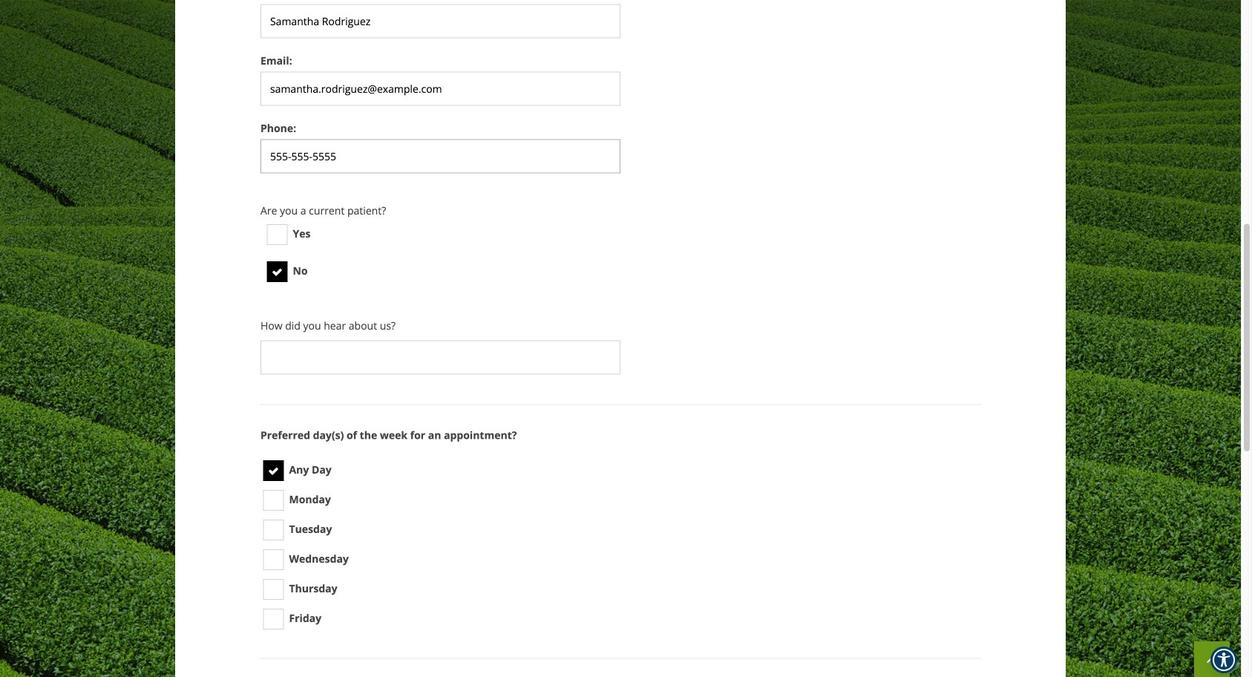 Task type: locate. For each thing, give the bounding box(es) containing it.
None text field
[[261, 340, 621, 375]]

None telephone field
[[261, 139, 621, 173]]

None email field
[[261, 72, 621, 106]]

None text field
[[261, 4, 621, 38]]



Task type: describe. For each thing, give the bounding box(es) containing it.
accessibility mode image
[[1213, 649, 1235, 671]]



